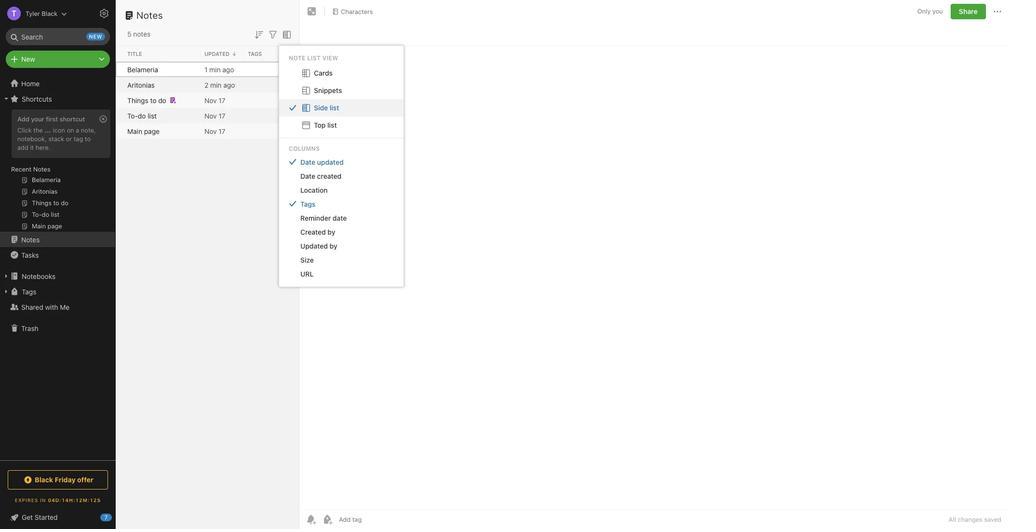 Task type: describe. For each thing, give the bounding box(es) containing it.
belameria
[[127, 65, 158, 74]]

Account field
[[0, 4, 67, 23]]

more actions image
[[992, 6, 1004, 17]]

only you
[[918, 7, 943, 15]]

Add filters field
[[267, 28, 279, 40]]

tag
[[74, 135, 83, 143]]

side list link
[[279, 99, 404, 117]]

updated for updated
[[205, 51, 230, 57]]

tags inside row group
[[248, 51, 262, 57]]

shortcuts button
[[0, 91, 115, 107]]

tags link
[[279, 197, 404, 211]]

3 nov 17 from the top
[[205, 127, 225, 135]]

to inside icon on a note, notebook, stack or tag to add it here.
[[85, 135, 91, 143]]

add
[[17, 115, 29, 123]]

expires
[[15, 498, 38, 504]]

or
[[66, 135, 72, 143]]

a
[[76, 126, 79, 134]]

notes inside notes link
[[21, 236, 40, 244]]

url
[[300, 270, 314, 278]]

17 for things to do
[[219, 96, 225, 104]]

5 notes
[[127, 30, 151, 38]]

...
[[45, 126, 51, 134]]

ago for 2 min ago
[[223, 81, 235, 89]]

5
[[127, 30, 131, 38]]

click to collapse image
[[112, 512, 119, 523]]

shared
[[21, 303, 43, 311]]

in
[[40, 498, 46, 504]]

list for side list
[[330, 104, 339, 112]]

here.
[[36, 144, 50, 151]]

offer
[[77, 476, 93, 484]]

expand tags image
[[2, 288, 10, 296]]

home
[[21, 79, 40, 88]]

cell for aritonias
[[116, 77, 123, 93]]

the
[[33, 126, 43, 134]]

tasks button
[[0, 247, 115, 263]]

settings image
[[98, 8, 110, 19]]

click
[[17, 126, 32, 134]]

saved
[[985, 516, 1002, 524]]

things
[[127, 96, 148, 104]]

shared with me link
[[0, 300, 115, 315]]

by for created by
[[328, 228, 335, 236]]

black inside popup button
[[35, 476, 53, 484]]

add a reminder image
[[305, 514, 317, 526]]

7
[[105, 515, 108, 521]]

17 for to-do list
[[219, 112, 225, 120]]

04d:14h:12m:12s
[[48, 498, 101, 504]]

4 cell from the top
[[116, 108, 123, 123]]

notes link
[[0, 232, 115, 247]]

black friday offer
[[35, 476, 93, 484]]

size link
[[279, 253, 404, 267]]

characters button
[[329, 5, 376, 18]]

0 vertical spatial do
[[158, 96, 166, 104]]

new
[[21, 55, 35, 63]]

reminder date
[[300, 214, 347, 222]]

side list
[[314, 104, 339, 112]]

home link
[[0, 76, 116, 91]]

cards
[[314, 69, 333, 77]]

3 17 from the top
[[219, 127, 225, 135]]

first
[[46, 115, 58, 123]]

row group containing belameria
[[116, 62, 299, 139]]

you
[[933, 7, 943, 15]]

created
[[300, 228, 326, 236]]

new
[[89, 33, 102, 40]]

1 vertical spatial notes
[[33, 165, 50, 173]]

shortcuts
[[22, 95, 52, 103]]

tags button
[[0, 284, 115, 300]]

list up page
[[148, 112, 157, 120]]

page
[[144, 127, 160, 135]]

add filters image
[[267, 29, 279, 40]]

updated
[[317, 158, 344, 166]]

Add tag field
[[338, 516, 410, 524]]

updated by
[[300, 242, 338, 250]]

row group containing title
[[116, 46, 299, 62]]

dropdown list menu containing date updated
[[279, 155, 404, 281]]

snippets
[[314, 86, 342, 94]]

get
[[22, 514, 33, 522]]

add your first shortcut
[[17, 115, 85, 123]]

list
[[307, 54, 321, 62]]

to-do list
[[127, 112, 157, 120]]

icon
[[53, 126, 65, 134]]

min for 2
[[210, 81, 222, 89]]

nov 17 for things to do
[[205, 96, 225, 104]]

date created
[[300, 172, 342, 180]]

1 vertical spatial do
[[138, 112, 146, 120]]

tree containing home
[[0, 76, 116, 460]]

expires in 04d:14h:12m:12s
[[15, 498, 101, 504]]

your
[[31, 115, 44, 123]]

notes
[[133, 30, 151, 38]]

all
[[949, 516, 956, 524]]

add
[[17, 144, 28, 151]]

cell for belameria
[[116, 62, 123, 77]]

size
[[300, 256, 314, 264]]

columns
[[289, 145, 320, 152]]

note window element
[[300, 0, 1010, 530]]

location
[[300, 186, 328, 194]]

group inside tree
[[0, 107, 115, 236]]

it
[[30, 144, 34, 151]]



Task type: locate. For each thing, give the bounding box(es) containing it.
0 vertical spatial nov
[[205, 96, 217, 104]]

nov 17
[[205, 96, 225, 104], [205, 112, 225, 120], [205, 127, 225, 135]]

group
[[0, 107, 115, 236]]

2 row group from the top
[[116, 62, 299, 139]]

share
[[959, 7, 978, 15]]

aritonias
[[127, 81, 155, 89]]

location link
[[279, 183, 404, 197]]

cell for main page
[[116, 123, 123, 139]]

with
[[45, 303, 58, 311]]

get started
[[22, 514, 58, 522]]

created
[[317, 172, 342, 180]]

2 cell from the top
[[116, 77, 123, 93]]

0 vertical spatial 17
[[219, 96, 225, 104]]

me
[[60, 303, 70, 311]]

created by link
[[279, 225, 404, 239]]

cell left things at the top left of the page
[[116, 93, 123, 108]]

top list link
[[279, 117, 404, 134]]

nov
[[205, 96, 217, 104], [205, 112, 217, 120], [205, 127, 217, 135]]

0 horizontal spatial tags
[[22, 288, 36, 296]]

notebooks
[[22, 272, 56, 280]]

trash link
[[0, 321, 115, 336]]

1 vertical spatial dropdown list menu
[[279, 155, 404, 281]]

0 vertical spatial dropdown list menu
[[279, 65, 404, 134]]

black
[[42, 9, 58, 17], [35, 476, 53, 484]]

1 vertical spatial ago
[[223, 81, 235, 89]]

date for date updated
[[300, 158, 315, 166]]

2 min ago
[[205, 81, 235, 89]]

new search field
[[13, 28, 105, 45]]

to down note,
[[85, 135, 91, 143]]

list right side
[[330, 104, 339, 112]]

min
[[209, 65, 221, 74], [210, 81, 222, 89]]

0 vertical spatial ago
[[222, 65, 234, 74]]

do right things at the top left of the page
[[158, 96, 166, 104]]

ago for 1 min ago
[[222, 65, 234, 74]]

1 vertical spatial tags
[[300, 200, 316, 208]]

main page
[[127, 127, 160, 135]]

stack
[[48, 135, 64, 143]]

3 nov from the top
[[205, 127, 217, 135]]

tags inside button
[[22, 288, 36, 296]]

0 vertical spatial updated
[[205, 51, 230, 57]]

date
[[300, 158, 315, 166], [300, 172, 315, 180]]

0 vertical spatial to
[[150, 96, 156, 104]]

group containing add your first shortcut
[[0, 107, 115, 236]]

black friday offer button
[[8, 471, 108, 490]]

2 vertical spatial nov 17
[[205, 127, 225, 135]]

Sort options field
[[253, 28, 265, 40]]

note list element
[[116, 0, 300, 530]]

list inside menu item
[[330, 104, 339, 112]]

1 vertical spatial nov
[[205, 112, 217, 120]]

nov 17 for to-do list
[[205, 112, 225, 120]]

2
[[205, 81, 209, 89]]

0 vertical spatial nov 17
[[205, 96, 225, 104]]

date up "location"
[[300, 172, 315, 180]]

started
[[35, 514, 58, 522]]

date updated link
[[279, 155, 404, 169]]

0 vertical spatial by
[[328, 228, 335, 236]]

View options field
[[279, 28, 293, 40]]

ago down 1 min ago
[[223, 81, 235, 89]]

dropdown list menu containing cards
[[279, 65, 404, 134]]

icon on a note, notebook, stack or tag to add it here.
[[17, 126, 96, 151]]

recent notes
[[11, 165, 50, 173]]

1
[[205, 65, 208, 74]]

2 vertical spatial 17
[[219, 127, 225, 135]]

note list view
[[289, 54, 338, 62]]

1 vertical spatial min
[[210, 81, 222, 89]]

by for updated by
[[330, 242, 338, 250]]

nov for do
[[205, 96, 217, 104]]

note
[[289, 54, 306, 62]]

dropdown list menu
[[279, 65, 404, 134], [279, 155, 404, 281]]

side
[[314, 104, 328, 112]]

2 date from the top
[[300, 172, 315, 180]]

date for date created
[[300, 172, 315, 180]]

row group
[[116, 46, 299, 62], [116, 62, 299, 139]]

side list menu item
[[279, 99, 404, 117]]

1 dropdown list menu from the top
[[279, 65, 404, 134]]

updated down created
[[300, 242, 328, 250]]

things to do
[[127, 96, 166, 104]]

view
[[323, 54, 338, 62]]

Search text field
[[13, 28, 103, 45]]

2 nov 17 from the top
[[205, 112, 225, 120]]

date down columns
[[300, 158, 315, 166]]

1 horizontal spatial tags
[[248, 51, 262, 57]]

to-
[[127, 112, 138, 120]]

only
[[918, 7, 931, 15]]

date updated
[[300, 158, 344, 166]]

tags inside dropdown list menu
[[300, 200, 316, 208]]

url link
[[279, 267, 404, 281]]

min for 1
[[209, 65, 221, 74]]

More actions field
[[992, 4, 1004, 19]]

1 vertical spatial date
[[300, 172, 315, 180]]

updated by link
[[279, 239, 404, 253]]

updated for updated by
[[300, 242, 328, 250]]

0 horizontal spatial updated
[[205, 51, 230, 57]]

expand note image
[[306, 6, 318, 17]]

updated up 1 min ago
[[205, 51, 230, 57]]

1 nov 17 from the top
[[205, 96, 225, 104]]

1 vertical spatial 17
[[219, 112, 225, 120]]

tags down "location"
[[300, 200, 316, 208]]

expand notebooks image
[[2, 273, 10, 280]]

new button
[[6, 51, 110, 68]]

0 horizontal spatial do
[[138, 112, 146, 120]]

1 min ago
[[205, 65, 234, 74]]

do
[[158, 96, 166, 104], [138, 112, 146, 120]]

1 vertical spatial black
[[35, 476, 53, 484]]

friday
[[55, 476, 76, 484]]

do up main page
[[138, 112, 146, 120]]

top list
[[314, 121, 337, 129]]

cell left to-
[[116, 108, 123, 123]]

on
[[67, 126, 74, 134]]

1 horizontal spatial to
[[150, 96, 156, 104]]

click the ...
[[17, 126, 51, 134]]

2 dropdown list menu from the top
[[279, 155, 404, 281]]

5 cell from the top
[[116, 123, 123, 139]]

0 vertical spatial date
[[300, 158, 315, 166]]

title
[[127, 51, 142, 57]]

main
[[127, 127, 142, 135]]

trash
[[21, 324, 38, 333]]

characters
[[341, 8, 373, 15]]

1 horizontal spatial do
[[158, 96, 166, 104]]

tyler black
[[26, 9, 58, 17]]

1 vertical spatial by
[[330, 242, 338, 250]]

black right the tyler
[[42, 9, 58, 17]]

notes
[[136, 10, 163, 21], [33, 165, 50, 173], [21, 236, 40, 244]]

updated
[[205, 51, 230, 57], [300, 242, 328, 250]]

min right 1
[[209, 65, 221, 74]]

black inside field
[[42, 9, 58, 17]]

notebook,
[[17, 135, 47, 143]]

1 17 from the top
[[219, 96, 225, 104]]

list for top list
[[328, 121, 337, 129]]

ago up "2 min ago"
[[222, 65, 234, 74]]

2 vertical spatial notes
[[21, 236, 40, 244]]

notes inside note list element
[[136, 10, 163, 21]]

recent
[[11, 165, 31, 173]]

to right things at the top left of the page
[[150, 96, 156, 104]]

snippets link
[[279, 82, 404, 99]]

cards link
[[279, 65, 404, 82]]

tree
[[0, 76, 116, 460]]

1 nov from the top
[[205, 96, 217, 104]]

updated inside row group
[[205, 51, 230, 57]]

tags down sort options field
[[248, 51, 262, 57]]

share button
[[951, 4, 986, 19]]

tags up shared
[[22, 288, 36, 296]]

0 horizontal spatial to
[[85, 135, 91, 143]]

top
[[314, 121, 326, 129]]

0 vertical spatial tags
[[248, 51, 262, 57]]

0 vertical spatial black
[[42, 9, 58, 17]]

2 horizontal spatial tags
[[300, 200, 316, 208]]

by down the reminder date
[[328, 228, 335, 236]]

to inside note list element
[[150, 96, 156, 104]]

notes right recent
[[33, 165, 50, 173]]

Note Editor text field
[[300, 46, 1010, 510]]

notes up tasks
[[21, 236, 40, 244]]

2 17 from the top
[[219, 112, 225, 120]]

notebooks link
[[0, 269, 115, 284]]

by up "size" link
[[330, 242, 338, 250]]

updated inside dropdown list menu
[[300, 242, 328, 250]]

ago
[[222, 65, 234, 74], [223, 81, 235, 89]]

list right top
[[328, 121, 337, 129]]

black up in
[[35, 476, 53, 484]]

0 vertical spatial min
[[209, 65, 221, 74]]

min right 2
[[210, 81, 222, 89]]

2 vertical spatial nov
[[205, 127, 217, 135]]

1 row group from the top
[[116, 46, 299, 62]]

0 vertical spatial notes
[[136, 10, 163, 21]]

2 nov from the top
[[205, 112, 217, 120]]

17
[[219, 96, 225, 104], [219, 112, 225, 120], [219, 127, 225, 135]]

created by
[[300, 228, 335, 236]]

reminder
[[300, 214, 331, 222]]

cell left aritonias
[[116, 77, 123, 93]]

tasks
[[21, 251, 39, 259]]

Help and Learning task checklist field
[[0, 510, 116, 526]]

cell left main
[[116, 123, 123, 139]]

shortcut
[[60, 115, 85, 123]]

1 vertical spatial nov 17
[[205, 112, 225, 120]]

note,
[[81, 126, 96, 134]]

reminder date link
[[279, 211, 404, 225]]

date
[[333, 214, 347, 222]]

cell
[[116, 62, 123, 77], [116, 77, 123, 93], [116, 93, 123, 108], [116, 108, 123, 123], [116, 123, 123, 139]]

nov for list
[[205, 112, 217, 120]]

add tag image
[[322, 514, 333, 526]]

cell left belameria
[[116, 62, 123, 77]]

3 cell from the top
[[116, 93, 123, 108]]

1 horizontal spatial updated
[[300, 242, 328, 250]]

2 vertical spatial tags
[[22, 288, 36, 296]]

1 cell from the top
[[116, 62, 123, 77]]

1 vertical spatial updated
[[300, 242, 328, 250]]

notes up notes
[[136, 10, 163, 21]]

1 date from the top
[[300, 158, 315, 166]]

1 vertical spatial to
[[85, 135, 91, 143]]



Task type: vqa. For each thing, say whether or not it's contained in the screenshot.
WHAT'S NEW Field
no



